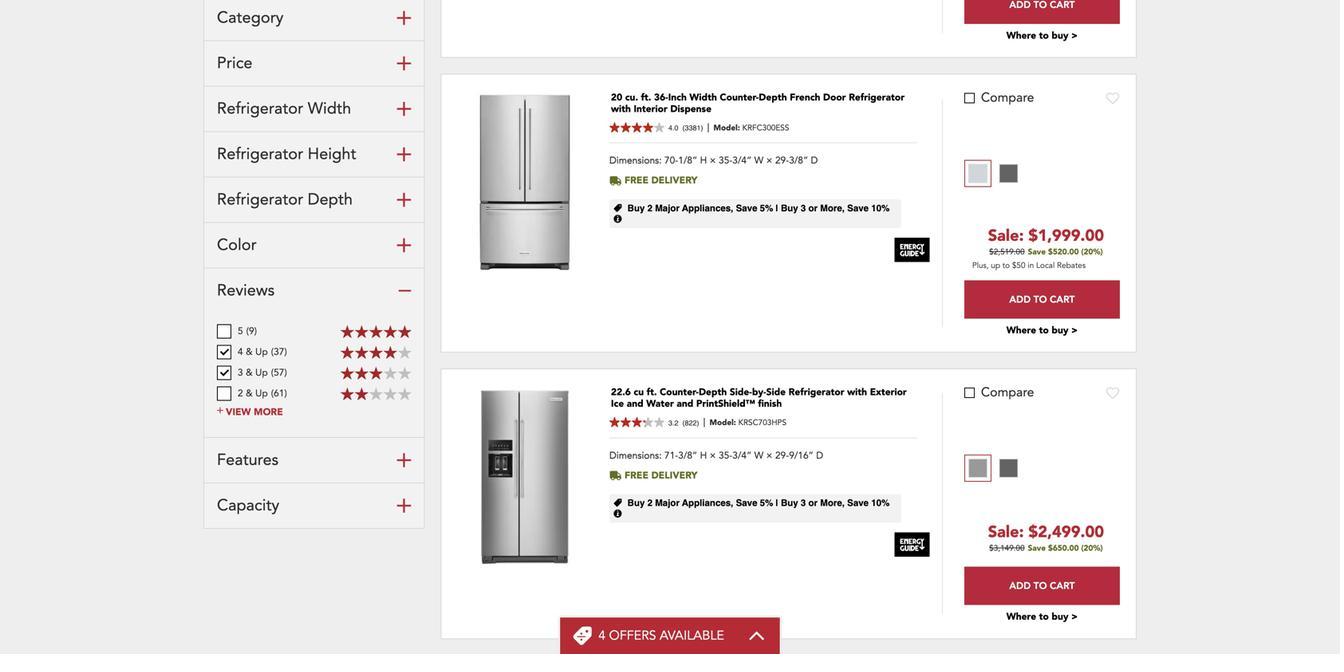 Task type: describe. For each thing, give the bounding box(es) containing it.
refrigerator for refrigerator width
[[217, 98, 303, 120]]

refrigerator height image
[[397, 147, 411, 162]]

(3381)
[[683, 124, 704, 132]]

4.0 (3381)
[[669, 124, 704, 132]]

compare for $2,499.00
[[982, 384, 1035, 402]]

category image
[[397, 11, 411, 25]]

to for $2,499.00
[[1034, 580, 1048, 592]]

energy guide image
[[895, 238, 930, 262]]

up
[[992, 260, 1001, 271]]

free for $1,999.00
[[625, 174, 649, 187]]

rebates
[[1058, 260, 1086, 271]]

more, for $1,999.00
[[821, 203, 845, 214]]

1 horizontal spatial 3/8"
[[789, 154, 809, 167]]

$520.00
[[1049, 247, 1079, 257]]

model: for $1,999.00
[[714, 122, 740, 133]]

& for 3
[[246, 366, 253, 379]]

36-
[[654, 91, 669, 104]]

× left the 9/16" at the right bottom of the page
[[767, 449, 773, 462]]

sale: for $2,499.00
[[989, 522, 1024, 544]]

× down krfc300ess
[[767, 154, 773, 167]]

counter- inside 22.6 cu ft. counter-depth side-by-side refrigerator with exterior ice and water and printshield™ finish
[[660, 386, 699, 399]]

3 inside the reviews element
[[238, 366, 243, 379]]

refrigerator inside 20 cu. ft. 36-inch width counter-depth french door refrigerator with interior dispense
[[849, 91, 905, 104]]

more, for $2,499.00
[[821, 498, 845, 509]]

free delivery for $1,999.00
[[625, 174, 698, 187]]

22.6 cu ft. counter-depth side-by-side refrigerator with exterior ice and water and printshield™ finish link
[[611, 386, 916, 411]]

w for $2,499.00
[[755, 449, 764, 462]]

3.2
[[669, 419, 679, 427]]

5 (9)
[[238, 325, 257, 338]]

reviews
[[217, 280, 275, 302]]

major for $2,499.00
[[655, 498, 680, 509]]

ice
[[611, 398, 624, 411]]

add for $1,999.00
[[1010, 293, 1031, 306]]

× right 1/8"
[[710, 154, 716, 167]]

9/16"
[[789, 449, 814, 462]]

d for $2,499.00
[[817, 449, 824, 462]]

$2,499.00
[[1029, 522, 1105, 544]]

4 for 4 offers available
[[599, 627, 606, 645]]

side-
[[730, 386, 752, 399]]

(57)
[[271, 366, 287, 379]]

finish
[[758, 398, 782, 411]]

features image
[[397, 453, 411, 468]]

chevron icon image
[[748, 631, 766, 641]]

w for $1,999.00
[[755, 154, 764, 167]]

1 where to buy > from the top
[[1007, 29, 1078, 42]]

5% for $1,999.00
[[760, 203, 774, 214]]

| for $2,499.00
[[776, 498, 779, 509]]

up for 3 & up
[[255, 366, 268, 379]]

door
[[824, 91, 846, 104]]

add to cart for $1,999.00
[[1010, 293, 1075, 306]]

buy for $2,499.00
[[1052, 611, 1069, 624]]

10% for $2,499.00
[[872, 498, 890, 509]]

plus,
[[973, 260, 989, 271]]

2 inside the reviews element
[[238, 387, 243, 400]]

to inside sale: $1,999.00 $2,519.00 save $520.00 (20%) plus, up to $50 in local rebates
[[1003, 260, 1010, 271]]

(20%) for $1,999.00
[[1082, 247, 1103, 257]]

(61)
[[271, 387, 287, 400]]

2 for $2,499.00
[[648, 498, 653, 509]]

ft. for $2,499.00
[[647, 386, 657, 399]]

22.6
[[611, 386, 631, 399]]

in
[[1028, 260, 1035, 271]]

capacity image
[[397, 499, 411, 513]]

save inside sale: $1,999.00 $2,519.00 save $520.00 (20%) plus, up to $50 in local rebates
[[1028, 247, 1046, 257]]

heading containing 4
[[599, 627, 725, 645]]

cu
[[634, 386, 644, 399]]

cu.
[[626, 91, 638, 104]]

printshield™
[[697, 398, 756, 411]]

1 buy from the top
[[1052, 29, 1069, 42]]

0 horizontal spatial width
[[308, 98, 351, 120]]

35- for $1,999.00
[[719, 154, 733, 167]]

(9)
[[246, 325, 257, 338]]

interior
[[634, 103, 668, 116]]

1 where from the top
[[1007, 29, 1037, 42]]

29- for $1,999.00
[[776, 154, 789, 167]]

$50
[[1013, 260, 1026, 271]]

exterior
[[870, 386, 907, 399]]

4 offers available
[[599, 627, 725, 645]]

3.2 (822)
[[669, 419, 700, 427]]

2 & up (61)
[[238, 387, 287, 400]]

or for $2,499.00
[[809, 498, 818, 509]]

3/4" for $1,999.00
[[733, 154, 752, 167]]

refrigerator width
[[217, 98, 351, 120]]

side
[[767, 386, 786, 399]]

71-
[[665, 449, 679, 462]]

refrigerator inside 22.6 cu ft. counter-depth side-by-side refrigerator with exterior ice and water and printshield™ finish
[[789, 386, 845, 399]]

> for $2,499.00
[[1072, 611, 1078, 624]]

4 & up (37)
[[238, 346, 287, 359]]

category
[[217, 7, 284, 29]]

$2,519.00
[[990, 247, 1025, 257]]

view more
[[226, 406, 283, 419]]

3 for $1,999.00
[[801, 203, 806, 214]]

delivery for $1,999.00
[[652, 174, 698, 187]]

buy for $1,999.00
[[1052, 324, 1069, 337]]

color image
[[397, 238, 411, 253]]

free delivery for $2,499.00
[[625, 469, 698, 482]]

compare for $1,999.00
[[982, 89, 1035, 107]]

refrigerator for refrigerator height
[[217, 143, 303, 165]]

dimensions: 71-3/8" h × 35-3/4" w × 29-9/16" d
[[610, 449, 824, 462]]

reviews image
[[399, 284, 411, 297]]

view more button
[[217, 406, 283, 419]]

add to cart button for $1,999.00
[[965, 280, 1121, 319]]

1 where to buy > link from the top
[[965, 24, 1121, 42]]

capacity
[[217, 495, 279, 517]]

with inside 22.6 cu ft. counter-depth side-by-side refrigerator with exterior ice and water and printshield™ finish
[[848, 386, 868, 399]]

2 for $1,999.00
[[648, 203, 653, 214]]

krfc300ess
[[743, 122, 790, 133]]

refrigerator depth
[[217, 189, 353, 211]]

sale: $1,999.00 $2,519.00 save $520.00 (20%) plus, up to $50 in local rebates
[[973, 225, 1105, 271]]

4.0
[[669, 124, 679, 132]]

buy 2 major appliances, save 5% | buy 3 or more, save 10% for $2,499.00
[[628, 498, 895, 509]]

h for $2,499.00
[[700, 449, 707, 462]]

model: krfc300ess
[[714, 122, 790, 133]]

add for $2,499.00
[[1010, 580, 1031, 592]]

h for $1,999.00
[[700, 154, 707, 167]]



Task type: locate. For each thing, give the bounding box(es) containing it.
3/8" down (822)
[[679, 449, 698, 462]]

29- down krfc300ess
[[776, 154, 789, 167]]

1 major from the top
[[655, 203, 680, 214]]

0 vertical spatial h
[[700, 154, 707, 167]]

1 > from the top
[[1072, 29, 1078, 42]]

free down water
[[625, 469, 649, 482]]

10%
[[872, 203, 890, 214], [872, 498, 890, 509]]

2 more, from the top
[[821, 498, 845, 509]]

promo tag image
[[573, 626, 592, 646]]

add down $3,149.00
[[1010, 580, 1031, 592]]

ft. right cu.
[[641, 91, 652, 104]]

20 cu. ft. 36-inch width counter-depth french door refrigerator with interior dispense image
[[476, 91, 575, 274]]

where
[[1007, 29, 1037, 42], [1007, 324, 1037, 337], [1007, 611, 1037, 624]]

2 vertical spatial &
[[246, 387, 253, 400]]

1 sale: from the top
[[989, 225, 1024, 247]]

up left (37)
[[255, 346, 268, 359]]

1 vertical spatial buy 2 major appliances, save 5% | buy 3 or more, save 10%
[[628, 498, 895, 509]]

0 vertical spatial d
[[811, 154, 818, 167]]

$3,149.00
[[990, 543, 1025, 554]]

where to buy >
[[1007, 29, 1078, 42], [1007, 324, 1078, 337], [1007, 611, 1078, 624]]

w down krsc703hps on the bottom
[[755, 449, 764, 462]]

3/8" down krfc300ess
[[789, 154, 809, 167]]

dimensions: left 70- on the top of page
[[610, 154, 662, 167]]

0 horizontal spatial 4
[[238, 346, 243, 359]]

2 compare from the top
[[982, 384, 1035, 402]]

35- down the model: krsc703hps
[[719, 449, 733, 462]]

refrigerator height
[[217, 143, 356, 165]]

35-
[[719, 154, 733, 167], [719, 449, 733, 462]]

where to buy > for $1,999.00
[[1007, 324, 1078, 337]]

3/4"
[[733, 154, 752, 167], [733, 449, 752, 462]]

appliances, down "dimensions: 70-1/8" h × 35-3/4" w × 29-3/8" d"
[[682, 203, 734, 214]]

where to buy > link for $2,499.00
[[965, 605, 1121, 624]]

by-
[[752, 386, 767, 399]]

2 vertical spatial where to buy > link
[[965, 605, 1121, 624]]

0 vertical spatial delivery
[[652, 174, 698, 187]]

35- for $2,499.00
[[719, 449, 733, 462]]

0 vertical spatial depth
[[759, 91, 787, 104]]

1 cart from the top
[[1050, 293, 1075, 306]]

2 appliances, from the top
[[682, 498, 734, 509]]

2 vertical spatial >
[[1072, 611, 1078, 624]]

depth up krfc300ess
[[759, 91, 787, 104]]

35- right 1/8"
[[719, 154, 733, 167]]

&
[[246, 346, 253, 359], [246, 366, 253, 379], [246, 387, 253, 400]]

1 vertical spatial depth
[[308, 189, 353, 211]]

1 buy 2 major appliances, save 5% | buy 3 or more, save 10% from the top
[[628, 203, 895, 214]]

0 vertical spatial buy
[[1052, 29, 1069, 42]]

1 dimensions: from the top
[[610, 154, 662, 167]]

3/4" down the "model: krfc300ess"
[[733, 154, 752, 167]]

4 right promo tag image
[[599, 627, 606, 645]]

where to buy > link for $1,999.00
[[965, 319, 1121, 337]]

1 & from the top
[[246, 346, 253, 359]]

1 more, from the top
[[821, 203, 845, 214]]

0 horizontal spatial and
[[627, 398, 644, 411]]

3
[[801, 203, 806, 214], [238, 366, 243, 379], [801, 498, 806, 509]]

0 vertical spatial model:
[[714, 122, 740, 133]]

3 up from the top
[[255, 387, 268, 400]]

2 3/4" from the top
[[733, 449, 752, 462]]

1 vertical spatial to
[[1034, 580, 1048, 592]]

plus image
[[217, 406, 223, 415]]

0 vertical spatial add to wish list image
[[1107, 92, 1121, 104]]

color
[[217, 234, 257, 256]]

0 vertical spatial dimensions:
[[610, 154, 662, 167]]

0 vertical spatial 4
[[238, 346, 243, 359]]

buy 2 major appliances, save 5% | buy 3 or more, save 10%
[[628, 203, 895, 214], [628, 498, 895, 509]]

| for $1,999.00
[[776, 203, 779, 214]]

to for $1,999.00
[[1034, 293, 1048, 306]]

to
[[1034, 293, 1048, 306], [1034, 580, 1048, 592]]

4 inside the reviews element
[[238, 346, 243, 359]]

more,
[[821, 203, 845, 214], [821, 498, 845, 509]]

price image
[[397, 56, 411, 71]]

sale: inside sale: $2,499.00 $3,149.00 save $650.00 (20%)
[[989, 522, 1024, 544]]

save inside sale: $2,499.00 $3,149.00 save $650.00 (20%)
[[1028, 543, 1046, 554]]

with left interior
[[611, 103, 631, 116]]

20
[[611, 91, 623, 104]]

with left 'exterior'
[[848, 386, 868, 399]]

stainless steel with printshield™ finish image
[[969, 459, 988, 478]]

delivery down "71-"
[[652, 469, 698, 482]]

0 vertical spatial up
[[255, 346, 268, 359]]

2 add from the top
[[1010, 580, 1031, 592]]

1 delivery from the top
[[652, 174, 698, 187]]

2
[[648, 203, 653, 214], [238, 387, 243, 400], [648, 498, 653, 509]]

5% for $2,499.00
[[760, 498, 774, 509]]

to down "local"
[[1034, 293, 1048, 306]]

free
[[625, 174, 649, 187], [625, 469, 649, 482]]

1 | from the top
[[776, 203, 779, 214]]

2 or from the top
[[809, 498, 818, 509]]

plus, up to $50 in local rebates button
[[973, 260, 1086, 271]]

3 for $2,499.00
[[801, 498, 806, 509]]

1 vertical spatial free
[[625, 469, 649, 482]]

energy guide image
[[895, 533, 930, 557]]

depth inside 22.6 cu ft. counter-depth side-by-side refrigerator with exterior ice and water and printshield™ finish
[[699, 386, 727, 399]]

1 vertical spatial delivery
[[652, 469, 698, 482]]

0 vertical spatial buy 2 major appliances, save 5% | buy 3 or more, save 10%
[[628, 203, 895, 214]]

5% down "dimensions: 70-1/8" h × 35-3/4" w × 29-3/8" d"
[[760, 203, 774, 214]]

add to cart button
[[965, 280, 1121, 319], [965, 567, 1121, 605]]

h right 1/8"
[[700, 154, 707, 167]]

2 where to buy > link from the top
[[965, 319, 1121, 337]]

dimensions: 70-1/8" h × 35-3/4" w × 29-3/8" d
[[610, 154, 818, 167]]

0 vertical spatial to
[[1034, 293, 1048, 306]]

1 horizontal spatial depth
[[699, 386, 727, 399]]

free down interior
[[625, 174, 649, 187]]

depth inside 20 cu. ft. 36-inch width counter-depth french door refrigerator with interior dispense
[[759, 91, 787, 104]]

0 horizontal spatial depth
[[308, 189, 353, 211]]

0 vertical spatial cart
[[1050, 293, 1075, 306]]

h right "71-"
[[700, 449, 707, 462]]

5% down dimensions: 71-3/8" h × 35-3/4" w × 29-9/16" d
[[760, 498, 774, 509]]

0 vertical spatial compare
[[982, 89, 1035, 107]]

1 vertical spatial where to buy >
[[1007, 324, 1078, 337]]

2 dimensions: from the top
[[610, 449, 662, 462]]

offers
[[609, 627, 656, 645]]

add to cart button down "local"
[[965, 280, 1121, 319]]

with inside 20 cu. ft. 36-inch width counter-depth french door refrigerator with interior dispense
[[611, 103, 631, 116]]

model: down printshield™
[[710, 417, 736, 428]]

(822)
[[683, 419, 700, 427]]

1 vertical spatial more,
[[821, 498, 845, 509]]

2 (20%) from the top
[[1082, 543, 1103, 554]]

70-
[[665, 154, 679, 167]]

dispense
[[671, 103, 712, 116]]

heading
[[599, 627, 725, 645]]

(20%) up the rebates
[[1082, 247, 1103, 257]]

up left (57) on the left bottom of page
[[255, 366, 268, 379]]

1 (20%) from the top
[[1082, 247, 1103, 257]]

sale: inside sale: $1,999.00 $2,519.00 save $520.00 (20%) plus, up to $50 in local rebates
[[989, 225, 1024, 247]]

2 29- from the top
[[776, 449, 789, 462]]

1 horizontal spatial with
[[848, 386, 868, 399]]

2 35- from the top
[[719, 449, 733, 462]]

1 vertical spatial cart
[[1050, 580, 1075, 592]]

1 vertical spatial model:
[[710, 417, 736, 428]]

compare up black stainless steel with printshield™ finish image
[[982, 384, 1035, 402]]

0 vertical spatial major
[[655, 203, 680, 214]]

(20%)
[[1082, 247, 1103, 257], [1082, 543, 1103, 554]]

10% for $1,999.00
[[872, 203, 890, 214]]

1 vertical spatial 10%
[[872, 498, 890, 509]]

1 vertical spatial sale:
[[989, 522, 1024, 544]]

add to cart button down $650.00
[[965, 567, 1121, 605]]

1 vertical spatial add
[[1010, 580, 1031, 592]]

0 vertical spatial 29-
[[776, 154, 789, 167]]

0 vertical spatial with
[[611, 103, 631, 116]]

4 for 4 & up (37)
[[238, 346, 243, 359]]

or for $1,999.00
[[809, 203, 818, 214]]

1 vertical spatial 3/4"
[[733, 449, 752, 462]]

0 vertical spatial 2
[[648, 203, 653, 214]]

1 vertical spatial add to wish list image
[[1107, 387, 1121, 399]]

$1,999.00
[[1029, 225, 1105, 247]]

available
[[660, 627, 725, 645]]

1 10% from the top
[[872, 203, 890, 214]]

dimensions: for $1,999.00
[[610, 154, 662, 167]]

model: for $2,499.00
[[710, 417, 736, 428]]

refrigerator right side
[[789, 386, 845, 399]]

add to cart for $2,499.00
[[1010, 580, 1075, 592]]

free delivery down "71-"
[[625, 469, 698, 482]]

$650.00
[[1049, 543, 1079, 554]]

0 vertical spatial |
[[776, 203, 779, 214]]

and up 3.2 (822) at bottom
[[677, 398, 694, 411]]

refrigerator down the price
[[217, 98, 303, 120]]

× right "71-"
[[710, 449, 716, 462]]

price
[[217, 52, 253, 74]]

cart down the rebates
[[1050, 293, 1075, 306]]

1 vertical spatial d
[[817, 449, 824, 462]]

1 free from the top
[[625, 174, 649, 187]]

major for $1,999.00
[[655, 203, 680, 214]]

free for $2,499.00
[[625, 469, 649, 482]]

& for 2
[[246, 387, 253, 400]]

local
[[1037, 260, 1055, 271]]

1 vertical spatial &
[[246, 366, 253, 379]]

2 and from the left
[[677, 398, 694, 411]]

0 vertical spatial add to cart
[[1010, 293, 1075, 306]]

width inside 20 cu. ft. 36-inch width counter-depth french door refrigerator with interior dispense
[[690, 91, 717, 104]]

1 vertical spatial (20%)
[[1082, 543, 1103, 554]]

add to cart
[[1010, 293, 1075, 306], [1010, 580, 1075, 592]]

| down "dimensions: 70-1/8" h × 35-3/4" w × 29-3/8" d"
[[776, 203, 779, 214]]

3/4" down the model: krsc703hps
[[733, 449, 752, 462]]

up for 2 & up
[[255, 387, 268, 400]]

1 5% from the top
[[760, 203, 774, 214]]

3 where to buy > link from the top
[[965, 605, 1121, 624]]

& up 2 & up (61)
[[246, 366, 253, 379]]

0 vertical spatial where to buy > link
[[965, 24, 1121, 42]]

2 free from the top
[[625, 469, 649, 482]]

with
[[611, 103, 631, 116], [848, 386, 868, 399]]

2 where from the top
[[1007, 324, 1037, 337]]

4 down 5
[[238, 346, 243, 359]]

delivery
[[652, 174, 698, 187], [652, 469, 698, 482]]

(20%) right $650.00
[[1082, 543, 1103, 554]]

3 & from the top
[[246, 387, 253, 400]]

1 vertical spatial w
[[755, 449, 764, 462]]

ft. right the cu
[[647, 386, 657, 399]]

0 vertical spatial add to cart button
[[965, 280, 1121, 319]]

refrigerator for refrigerator depth
[[217, 189, 303, 211]]

2 & from the top
[[246, 366, 253, 379]]

2 vertical spatial 2
[[648, 498, 653, 509]]

1 h from the top
[[700, 154, 707, 167]]

0 vertical spatial w
[[755, 154, 764, 167]]

2 delivery from the top
[[652, 469, 698, 482]]

1 vertical spatial 3/8"
[[679, 449, 698, 462]]

0 vertical spatial or
[[809, 203, 818, 214]]

1 horizontal spatial counter-
[[720, 91, 759, 104]]

delivery for $2,499.00
[[652, 469, 698, 482]]

0 horizontal spatial 3/8"
[[679, 449, 698, 462]]

0 vertical spatial counter-
[[720, 91, 759, 104]]

1 add to cart button from the top
[[965, 280, 1121, 319]]

2 horizontal spatial depth
[[759, 91, 787, 104]]

0 vertical spatial free delivery
[[625, 174, 698, 187]]

0 vertical spatial where
[[1007, 29, 1037, 42]]

1 vertical spatial add to cart button
[[965, 567, 1121, 605]]

1 add from the top
[[1010, 293, 1031, 306]]

> for $1,999.00
[[1072, 324, 1078, 337]]

1 vertical spatial where
[[1007, 324, 1037, 337]]

1 compare from the top
[[982, 89, 1035, 107]]

add to wish list image for $2,499.00
[[1107, 387, 1121, 399]]

22.6 cu ft. counter-depth side-by-side refrigerator with exterior ice and water and printshield™ finish
[[611, 386, 907, 411]]

cart for $1,999.00
[[1050, 293, 1075, 306]]

model: right the (3381)
[[714, 122, 740, 133]]

refrigerator depth image
[[397, 193, 411, 207]]

(20%) inside sale: $1,999.00 $2,519.00 save $520.00 (20%) plus, up to $50 in local rebates
[[1082, 247, 1103, 257]]

model: krsc703hps
[[710, 417, 787, 428]]

appliances, for $1,999.00
[[682, 203, 734, 214]]

2 cart from the top
[[1050, 580, 1075, 592]]

1 up from the top
[[255, 346, 268, 359]]

>
[[1072, 29, 1078, 42], [1072, 324, 1078, 337], [1072, 611, 1078, 624]]

refrigerator down refrigerator width
[[217, 143, 303, 165]]

french
[[790, 91, 821, 104]]

free delivery
[[625, 174, 698, 187], [625, 469, 698, 482]]

0 vertical spatial 10%
[[872, 203, 890, 214]]

2 add to cart from the top
[[1010, 580, 1075, 592]]

0 vertical spatial &
[[246, 346, 253, 359]]

add to wish list image
[[1107, 92, 1121, 104], [1107, 387, 1121, 399]]

1 vertical spatial major
[[655, 498, 680, 509]]

29- down krsc703hps on the bottom
[[776, 449, 789, 462]]

counter- up the "model: krfc300ess"
[[720, 91, 759, 104]]

up for 4 & up
[[255, 346, 268, 359]]

| down dimensions: 71-3/8" h × 35-3/4" w × 29-9/16" d
[[776, 498, 779, 509]]

1 vertical spatial counter-
[[660, 386, 699, 399]]

1 or from the top
[[809, 203, 818, 214]]

2 up from the top
[[255, 366, 268, 379]]

1 3/4" from the top
[[733, 154, 752, 167]]

5%
[[760, 203, 774, 214], [760, 498, 774, 509]]

1 vertical spatial 29-
[[776, 449, 789, 462]]

appliances, for $2,499.00
[[682, 498, 734, 509]]

|
[[776, 203, 779, 214], [776, 498, 779, 509]]

width right inch
[[690, 91, 717, 104]]

2 sale: from the top
[[989, 522, 1024, 544]]

0 vertical spatial (20%)
[[1082, 247, 1103, 257]]

d right the 9/16" at the right bottom of the page
[[817, 449, 824, 462]]

1 vertical spatial buy
[[1052, 324, 1069, 337]]

2 w from the top
[[755, 449, 764, 462]]

1 vertical spatial with
[[848, 386, 868, 399]]

3 buy from the top
[[1052, 611, 1069, 624]]

add to wish list image for $1,999.00
[[1107, 92, 1121, 104]]

1/8"
[[679, 154, 698, 167]]

major down 70- on the top of page
[[655, 203, 680, 214]]

1 horizontal spatial width
[[690, 91, 717, 104]]

model:
[[714, 122, 740, 133], [710, 417, 736, 428]]

1 vertical spatial compare
[[982, 384, 1035, 402]]

refrigerator right door
[[849, 91, 905, 104]]

& up view more dropdown button
[[246, 387, 253, 400]]

1 vertical spatial >
[[1072, 324, 1078, 337]]

0 vertical spatial sale:
[[989, 225, 1024, 247]]

1 vertical spatial appliances,
[[682, 498, 734, 509]]

cart down $650.00
[[1050, 580, 1075, 592]]

features
[[217, 449, 279, 471]]

3/4" for $2,499.00
[[733, 449, 752, 462]]

2 vertical spatial where
[[1007, 611, 1037, 624]]

ft. for $1,999.00
[[641, 91, 652, 104]]

1 vertical spatial 35-
[[719, 449, 733, 462]]

0 vertical spatial add
[[1010, 293, 1031, 306]]

w down krfc300ess
[[755, 154, 764, 167]]

add down $50
[[1010, 293, 1031, 306]]

2 h from the top
[[700, 449, 707, 462]]

0 vertical spatial 3/4"
[[733, 154, 752, 167]]

(37)
[[271, 346, 287, 359]]

up left (61)
[[255, 387, 268, 400]]

dimensions: for $2,499.00
[[610, 449, 662, 462]]

& down 5 (9)
[[246, 346, 253, 359]]

height
[[308, 143, 356, 165]]

to
[[1040, 29, 1049, 42], [1003, 260, 1010, 271], [1040, 324, 1049, 337], [1040, 611, 1049, 624]]

stainless steel image
[[969, 164, 988, 183]]

0 vertical spatial more,
[[821, 203, 845, 214]]

3/8"
[[789, 154, 809, 167], [679, 449, 698, 462]]

dimensions: left "71-"
[[610, 449, 662, 462]]

1 vertical spatial dimensions:
[[610, 449, 662, 462]]

add
[[1010, 293, 1031, 306], [1010, 580, 1031, 592]]

compare up black stainless steel with printshield™ finish icon
[[982, 89, 1035, 107]]

counter- inside 20 cu. ft. 36-inch width counter-depth french door refrigerator with interior dispense
[[720, 91, 759, 104]]

buy 2 major appliances, save 5% | buy 3 or more, save 10% down the 9/16" at the right bottom of the page
[[628, 498, 895, 509]]

1 35- from the top
[[719, 154, 733, 167]]

to down sale: $2,499.00 $3,149.00 save $650.00 (20%) on the bottom
[[1034, 580, 1048, 592]]

buy 2 major appliances, save 5% | buy 3 or more, save 10% for $1,999.00
[[628, 203, 895, 214]]

2 10% from the top
[[872, 498, 890, 509]]

3 > from the top
[[1072, 611, 1078, 624]]

2 5% from the top
[[760, 498, 774, 509]]

krsc703hps
[[739, 417, 787, 428]]

2 buy from the top
[[1052, 324, 1069, 337]]

1 add to cart from the top
[[1010, 293, 1075, 306]]

add to cart down $650.00
[[1010, 580, 1075, 592]]

0 vertical spatial ft.
[[641, 91, 652, 104]]

d for $1,999.00
[[811, 154, 818, 167]]

sale: up up
[[989, 225, 1024, 247]]

(20%) inside sale: $2,499.00 $3,149.00 save $650.00 (20%)
[[1082, 543, 1103, 554]]

1 add to wish list image from the top
[[1107, 92, 1121, 104]]

appliances,
[[682, 203, 734, 214], [682, 498, 734, 509]]

width up the "height"
[[308, 98, 351, 120]]

1 w from the top
[[755, 154, 764, 167]]

2 vertical spatial where to buy >
[[1007, 611, 1078, 624]]

cart
[[1050, 293, 1075, 306], [1050, 580, 1075, 592]]

2 where to buy > from the top
[[1007, 324, 1078, 337]]

29-
[[776, 154, 789, 167], [776, 449, 789, 462]]

1 vertical spatial where to buy > link
[[965, 319, 1121, 337]]

1 29- from the top
[[776, 154, 789, 167]]

free delivery down 70- on the top of page
[[625, 174, 698, 187]]

0 vertical spatial 3/8"
[[789, 154, 809, 167]]

2 | from the top
[[776, 498, 779, 509]]

where to buy > for $2,499.00
[[1007, 611, 1078, 624]]

2 major from the top
[[655, 498, 680, 509]]

20 cu. ft. 36-inch width counter-depth french door refrigerator with interior dispense
[[611, 91, 905, 116]]

2 vertical spatial 3
[[801, 498, 806, 509]]

where for $2,499.00
[[1007, 611, 1037, 624]]

major down "71-"
[[655, 498, 680, 509]]

29- for $2,499.00
[[776, 449, 789, 462]]

1 horizontal spatial and
[[677, 398, 694, 411]]

up
[[255, 346, 268, 359], [255, 366, 268, 379], [255, 387, 268, 400]]

3 & up (57)
[[238, 366, 287, 379]]

depth left side-
[[699, 386, 727, 399]]

1 vertical spatial or
[[809, 498, 818, 509]]

20 cu. ft. 36-inch width counter-depth french door refrigerator with interior dispense link
[[611, 91, 916, 116]]

depth down the "height"
[[308, 189, 353, 211]]

add to cart button for $2,499.00
[[965, 567, 1121, 605]]

2 > from the top
[[1072, 324, 1078, 337]]

delivery down 70- on the top of page
[[652, 174, 698, 187]]

2 buy 2 major appliances, save 5% | buy 3 or more, save 10% from the top
[[628, 498, 895, 509]]

buy 2 major appliances, save 5% | buy 3 or more, save 10% down "dimensions: 70-1/8" h × 35-3/4" w × 29-3/8" d"
[[628, 203, 895, 214]]

0 vertical spatial appliances,
[[682, 203, 734, 214]]

3 where to buy > from the top
[[1007, 611, 1078, 624]]

1 horizontal spatial 4
[[599, 627, 606, 645]]

black stainless steel with printshield™ finish image
[[1000, 459, 1019, 478]]

where for $1,999.00
[[1007, 324, 1037, 337]]

appliances, down dimensions: 71-3/8" h × 35-3/4" w × 29-9/16" d
[[682, 498, 734, 509]]

add to cart down "local"
[[1010, 293, 1075, 306]]

sale: for $1,999.00
[[989, 225, 1024, 247]]

and right ice
[[627, 398, 644, 411]]

2 vertical spatial up
[[255, 387, 268, 400]]

(20%) for $2,499.00
[[1082, 543, 1103, 554]]

refrigerator width image
[[397, 102, 411, 116]]

sale:
[[989, 225, 1024, 247], [989, 522, 1024, 544]]

reviews element
[[204, 321, 424, 437]]

2 add to cart button from the top
[[965, 567, 1121, 605]]

1 vertical spatial add to cart
[[1010, 580, 1075, 592]]

sale: left $650.00
[[989, 522, 1024, 544]]

ft. inside 20 cu. ft. 36-inch width counter-depth french door refrigerator with interior dispense
[[641, 91, 652, 104]]

2 free delivery from the top
[[625, 469, 698, 482]]

ft.
[[641, 91, 652, 104], [647, 386, 657, 399]]

more
[[254, 406, 283, 419]]

& for 4
[[246, 346, 253, 359]]

buy
[[1052, 29, 1069, 42], [1052, 324, 1069, 337], [1052, 611, 1069, 624]]

1 to from the top
[[1034, 293, 1048, 306]]

inch
[[669, 91, 687, 104]]

save
[[736, 203, 758, 214], [848, 203, 869, 214], [1028, 247, 1046, 257], [736, 498, 758, 509], [848, 498, 869, 509], [1028, 543, 1046, 554]]

d
[[811, 154, 818, 167], [817, 449, 824, 462]]

0 vertical spatial where to buy >
[[1007, 29, 1078, 42]]

0 vertical spatial 35-
[[719, 154, 733, 167]]

water
[[647, 398, 674, 411]]

or
[[809, 203, 818, 214], [809, 498, 818, 509]]

counter- up 3.2 (822) at bottom
[[660, 386, 699, 399]]

0 vertical spatial free
[[625, 174, 649, 187]]

buy
[[628, 203, 645, 214], [781, 203, 799, 214], [628, 498, 645, 509], [781, 498, 799, 509]]

1 vertical spatial free delivery
[[625, 469, 698, 482]]

sale: $2,499.00 $3,149.00 save $650.00 (20%)
[[989, 522, 1105, 554]]

2 vertical spatial depth
[[699, 386, 727, 399]]

ft. inside 22.6 cu ft. counter-depth side-by-side refrigerator with exterior ice and water and printshield™ finish
[[647, 386, 657, 399]]

dimensions:
[[610, 154, 662, 167], [610, 449, 662, 462]]

cart for $2,499.00
[[1050, 580, 1075, 592]]

1 appliances, from the top
[[682, 203, 734, 214]]

4
[[238, 346, 243, 359], [599, 627, 606, 645]]

1 and from the left
[[627, 398, 644, 411]]

0 vertical spatial >
[[1072, 29, 1078, 42]]

black stainless steel with printshield™ finish image
[[1000, 164, 1019, 183]]

view
[[226, 406, 251, 419]]

0 vertical spatial 5%
[[760, 203, 774, 214]]

22.6 cu ft. counter-depth side-by-side refrigerator with exterior ice and water and printshield™ finish image
[[476, 386, 575, 569]]

2 to from the top
[[1034, 580, 1048, 592]]

where to buy > link
[[965, 24, 1121, 42], [965, 319, 1121, 337], [965, 605, 1121, 624]]

3 where from the top
[[1007, 611, 1037, 624]]

1 vertical spatial 2
[[238, 387, 243, 400]]

refrigerator up color
[[217, 189, 303, 211]]

d down french
[[811, 154, 818, 167]]

0 vertical spatial 3
[[801, 203, 806, 214]]

5
[[238, 325, 243, 338]]

2 add to wish list image from the top
[[1107, 387, 1121, 399]]

1 free delivery from the top
[[625, 174, 698, 187]]



Task type: vqa. For each thing, say whether or not it's contained in the screenshot.
the topmost doors
no



